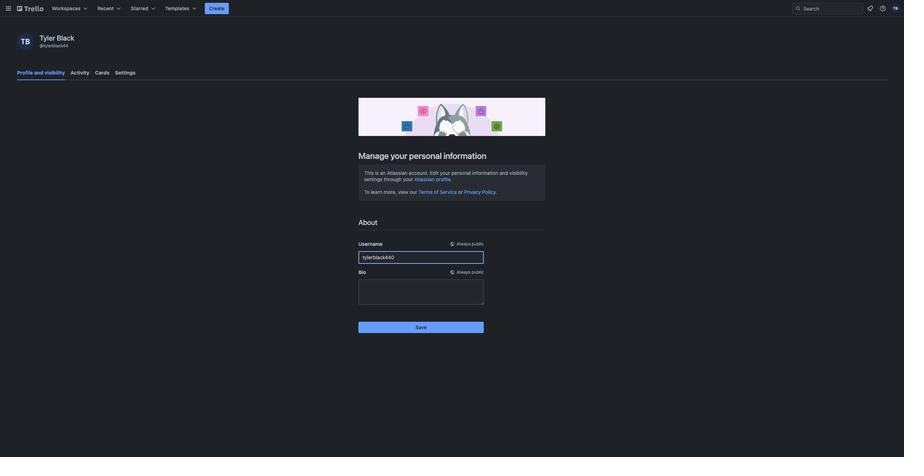 Task type: vqa. For each thing, say whether or not it's contained in the screenshot.
Workspace navigation collapse icon
no



Task type: locate. For each thing, give the bounding box(es) containing it.
information up policy
[[472, 170, 498, 176]]

Search field
[[801, 3, 863, 14]]

1 vertical spatial atlassian
[[414, 176, 435, 182]]

1 always public from the top
[[457, 241, 484, 246]]

atlassian profile
[[414, 176, 451, 182]]

0 vertical spatial always public
[[457, 241, 484, 246]]

Bio text field
[[358, 279, 484, 305]]

more,
[[384, 189, 397, 195]]

atlassian up through
[[387, 170, 407, 176]]

0 horizontal spatial and
[[34, 70, 43, 76]]

personal inside this is an atlassian account. edit your personal information and visibility settings through your
[[451, 170, 471, 176]]

tyler black @ tylerblack44
[[40, 34, 74, 48]]

and
[[34, 70, 43, 76], [500, 170, 508, 176]]

activity
[[71, 70, 89, 76]]

1 vertical spatial visibility
[[509, 170, 528, 176]]

2 public from the top
[[472, 269, 484, 275]]

your up the profile
[[440, 170, 450, 176]]

visibility
[[44, 70, 65, 76], [509, 170, 528, 176]]

manage your personal information
[[358, 151, 486, 161]]

settings link
[[115, 66, 136, 79]]

0 vertical spatial and
[[34, 70, 43, 76]]

edit
[[430, 170, 439, 176]]

workspaces button
[[48, 3, 92, 14]]

1 vertical spatial information
[[472, 170, 498, 176]]

tyler black (tylerblack44) image
[[891, 4, 900, 13], [17, 33, 34, 50]]

or
[[458, 189, 463, 195]]

1 vertical spatial and
[[500, 170, 508, 176]]

0 vertical spatial atlassian
[[387, 170, 407, 176]]

.
[[451, 176, 452, 182], [495, 189, 497, 195]]

1 vertical spatial public
[[472, 269, 484, 275]]

0 horizontal spatial tyler black (tylerblack44) image
[[17, 33, 34, 50]]

create
[[209, 5, 225, 11]]

bio
[[358, 269, 366, 275]]

1 vertical spatial always public
[[457, 269, 484, 275]]

your down account. in the top left of the page
[[403, 176, 413, 182]]

0 vertical spatial always
[[457, 241, 471, 246]]

always public for bio
[[457, 269, 484, 275]]

1 horizontal spatial and
[[500, 170, 508, 176]]

personal up or
[[451, 170, 471, 176]]

your up through
[[391, 151, 407, 161]]

0 vertical spatial visibility
[[44, 70, 65, 76]]

tyler
[[40, 34, 55, 42]]

1 vertical spatial always
[[457, 269, 471, 275]]

through
[[384, 176, 402, 182]]

0 vertical spatial information
[[443, 151, 486, 161]]

. up service
[[451, 176, 452, 182]]

and inside this is an atlassian account. edit your personal information and visibility settings through your
[[500, 170, 508, 176]]

0 vertical spatial personal
[[409, 151, 442, 161]]

0 vertical spatial tyler black (tylerblack44) image
[[891, 4, 900, 13]]

0 horizontal spatial atlassian
[[387, 170, 407, 176]]

your
[[391, 151, 407, 161], [440, 170, 450, 176], [403, 176, 413, 182]]

0 vertical spatial .
[[451, 176, 452, 182]]

privacy policy link
[[464, 189, 495, 195]]

profile
[[17, 70, 33, 76]]

tyler black (tylerblack44) image left @
[[17, 33, 34, 50]]

1 horizontal spatial tyler black (tylerblack44) image
[[891, 4, 900, 13]]

information
[[443, 151, 486, 161], [472, 170, 498, 176]]

manage
[[358, 151, 389, 161]]

. right privacy
[[495, 189, 497, 195]]

atlassian down account. in the top left of the page
[[414, 176, 435, 182]]

templates button
[[161, 3, 201, 14]]

service
[[440, 189, 457, 195]]

always for bio
[[457, 269, 471, 275]]

personal
[[409, 151, 442, 161], [451, 170, 471, 176]]

1 vertical spatial .
[[495, 189, 497, 195]]

activity link
[[71, 66, 89, 79]]

starred
[[131, 5, 148, 11]]

terms of service link
[[419, 189, 457, 195]]

Username text field
[[358, 251, 484, 264]]

privacy
[[464, 189, 481, 195]]

always
[[457, 241, 471, 246], [457, 269, 471, 275]]

save button
[[358, 322, 484, 333]]

view
[[398, 189, 408, 195]]

1 horizontal spatial personal
[[451, 170, 471, 176]]

personal up account. in the top left of the page
[[409, 151, 442, 161]]

tylerblack44
[[43, 43, 68, 48]]

1 vertical spatial personal
[[451, 170, 471, 176]]

0 vertical spatial your
[[391, 151, 407, 161]]

always public
[[457, 241, 484, 246], [457, 269, 484, 275]]

2 always from the top
[[457, 269, 471, 275]]

account.
[[409, 170, 429, 176]]

. inside . to learn more, view our
[[451, 176, 452, 182]]

public
[[472, 241, 484, 246], [472, 269, 484, 275]]

0 vertical spatial public
[[472, 241, 484, 246]]

tyler black (tylerblack44) image right open information menu icon
[[891, 4, 900, 13]]

information up this is an atlassian account. edit your personal information and visibility settings through your
[[443, 151, 486, 161]]

atlassian
[[387, 170, 407, 176], [414, 176, 435, 182]]

templates
[[165, 5, 189, 11]]

0 horizontal spatial .
[[451, 176, 452, 182]]

terms of service or privacy policy .
[[419, 189, 497, 195]]

0 horizontal spatial visibility
[[44, 70, 65, 76]]

1 public from the top
[[472, 241, 484, 246]]

always public for username
[[457, 241, 484, 246]]

2 always public from the top
[[457, 269, 484, 275]]

learn
[[371, 189, 382, 195]]

information inside this is an atlassian account. edit your personal information and visibility settings through your
[[472, 170, 498, 176]]

public for bio
[[472, 269, 484, 275]]

1 always from the top
[[457, 241, 471, 246]]

1 horizontal spatial visibility
[[509, 170, 528, 176]]

policy
[[482, 189, 495, 195]]



Task type: describe. For each thing, give the bounding box(es) containing it.
public for username
[[472, 241, 484, 246]]

1 horizontal spatial .
[[495, 189, 497, 195]]

about
[[358, 218, 377, 226]]

primary element
[[0, 0, 904, 17]]

is
[[375, 170, 379, 176]]

black
[[57, 34, 74, 42]]

atlassian profile link
[[414, 176, 451, 182]]

terms
[[419, 189, 433, 195]]

recent button
[[93, 3, 125, 14]]

. to learn more, view our
[[364, 176, 452, 195]]

profile and visibility link
[[17, 66, 65, 80]]

1 vertical spatial tyler black (tylerblack44) image
[[17, 33, 34, 50]]

save
[[416, 324, 427, 330]]

atlassian inside this is an atlassian account. edit your personal information and visibility settings through your
[[387, 170, 407, 176]]

open information menu image
[[879, 5, 886, 12]]

search image
[[795, 6, 801, 11]]

settings
[[115, 70, 136, 76]]

this
[[364, 170, 374, 176]]

username
[[358, 241, 383, 247]]

an
[[380, 170, 386, 176]]

this is an atlassian account. edit your personal information and visibility settings through your
[[364, 170, 528, 182]]

1 horizontal spatial atlassian
[[414, 176, 435, 182]]

2 vertical spatial your
[[403, 176, 413, 182]]

create button
[[205, 3, 229, 14]]

always for username
[[457, 241, 471, 246]]

recent
[[97, 5, 114, 11]]

visibility inside this is an atlassian account. edit your personal information and visibility settings through your
[[509, 170, 528, 176]]

starred button
[[127, 3, 160, 14]]

profile and visibility
[[17, 70, 65, 76]]

back to home image
[[17, 3, 43, 14]]

@
[[40, 43, 43, 48]]

to
[[364, 189, 370, 195]]

workspaces
[[52, 5, 81, 11]]

settings
[[364, 176, 382, 182]]

cards link
[[95, 66, 109, 79]]

0 notifications image
[[866, 4, 874, 13]]

1 vertical spatial your
[[440, 170, 450, 176]]

cards
[[95, 70, 109, 76]]

0 horizontal spatial personal
[[409, 151, 442, 161]]

of
[[434, 189, 439, 195]]

our
[[410, 189, 417, 195]]

profile
[[436, 176, 451, 182]]



